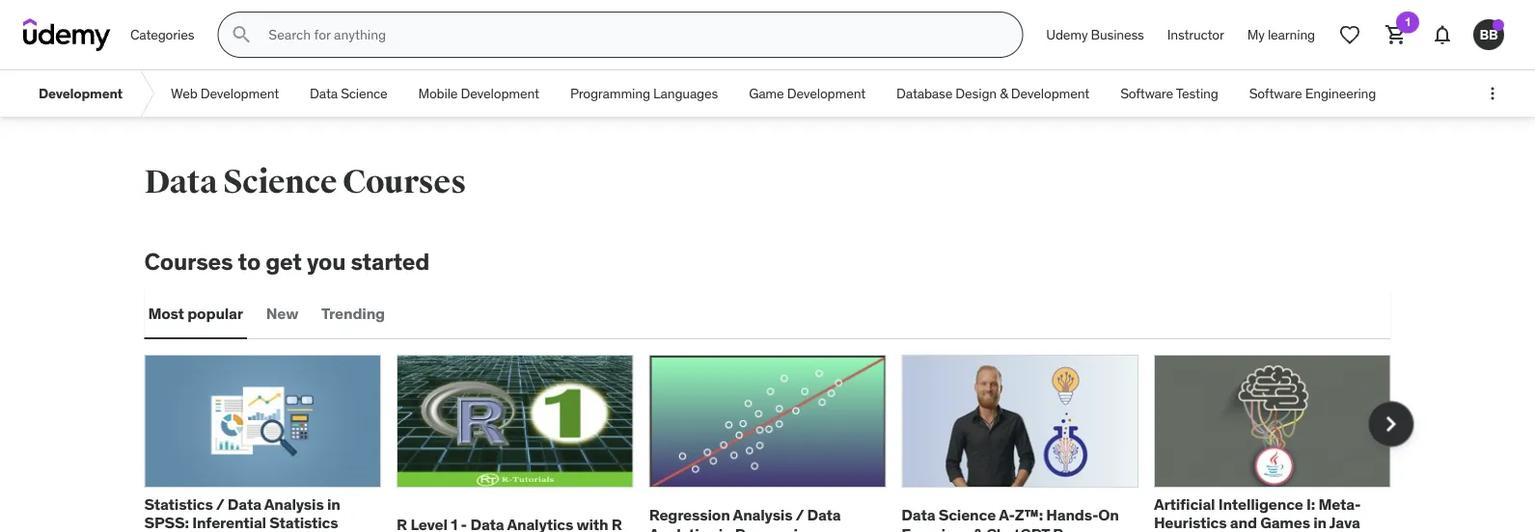 Task type: describe. For each thing, give the bounding box(es) containing it.
data for data science
[[310, 85, 338, 102]]

development inside 'development' link
[[39, 85, 123, 102]]

exercises
[[902, 524, 970, 533]]

inferential
[[192, 514, 266, 533]]

in inside artificial intelligence i: meta- heuristics and games in java
[[1314, 514, 1327, 533]]

analysis inside statistics / data analysis in spss: inferential statistics
[[264, 495, 324, 515]]

data for data science a-z™: hands-on exercises & chatgpt bonu
[[902, 506, 936, 526]]

in inside the regression analysis / data analytics in regression
[[719, 524, 732, 533]]

get
[[266, 247, 302, 276]]

software for software testing
[[1121, 85, 1174, 102]]

statistics / data analysis in spss: inferential statistics
[[144, 495, 340, 533]]

categories button
[[119, 12, 206, 58]]

statistics / data analysis in spss: inferential statistics link
[[144, 495, 340, 533]]

1 vertical spatial courses
[[144, 247, 233, 276]]

regression analysis / data analytics in regression link
[[649, 506, 841, 533]]

1 horizontal spatial regression
[[735, 524, 816, 533]]

/ inside statistics / data analysis in spss: inferential statistics
[[216, 495, 224, 515]]

software testing
[[1121, 85, 1219, 102]]

database design & development
[[897, 85, 1090, 102]]

regression analysis / data analytics in regression
[[649, 506, 841, 533]]

game development
[[749, 85, 866, 102]]

software engineering
[[1250, 85, 1377, 102]]

new button
[[262, 291, 302, 338]]

instructor link
[[1156, 12, 1236, 58]]

categories
[[130, 26, 194, 43]]

data science link
[[294, 70, 403, 117]]

spss:
[[144, 514, 189, 533]]

mobile development
[[419, 85, 539, 102]]

data science a-z™: hands-on exercises & chatgpt bonu
[[902, 506, 1119, 533]]

started
[[351, 247, 430, 276]]

web
[[171, 85, 197, 102]]

development link
[[23, 70, 138, 117]]

you have alerts image
[[1493, 19, 1505, 31]]

to
[[238, 247, 261, 276]]

1 link
[[1373, 12, 1420, 58]]

z™:
[[1015, 506, 1043, 526]]

data for data science courses
[[144, 162, 218, 202]]

and
[[1230, 514, 1257, 533]]

wishlist image
[[1339, 23, 1362, 46]]

udemy business link
[[1035, 12, 1156, 58]]

carousel element
[[144, 355, 1415, 533]]

science for data science courses
[[223, 162, 337, 202]]

most popular
[[148, 304, 243, 324]]

most popular button
[[144, 291, 247, 338]]

submit search image
[[230, 23, 253, 46]]

popular
[[187, 304, 243, 324]]

software engineering link
[[1234, 70, 1392, 117]]

data science
[[310, 85, 388, 102]]

game
[[749, 85, 784, 102]]

more subcategory menu links image
[[1484, 84, 1503, 103]]

software for software engineering
[[1250, 85, 1303, 102]]

udemy
[[1047, 26, 1088, 43]]

data science courses
[[144, 162, 466, 202]]

programming languages
[[570, 85, 718, 102]]

java
[[1330, 514, 1361, 533]]

testing
[[1176, 85, 1219, 102]]

analytics
[[649, 524, 716, 533]]

trending button
[[318, 291, 389, 338]]

data inside the regression analysis / data analytics in regression
[[807, 506, 841, 526]]

& inside data science a-z™: hands-on exercises & chatgpt bonu
[[973, 524, 983, 533]]

hands-
[[1047, 506, 1099, 526]]

instructor
[[1168, 26, 1225, 43]]

i:
[[1307, 495, 1316, 515]]

development for game development
[[787, 85, 866, 102]]

design
[[956, 85, 997, 102]]

0 horizontal spatial statistics
[[144, 495, 213, 515]]



Task type: vqa. For each thing, say whether or not it's contained in the screenshot.
Database Design & Development
yes



Task type: locate. For each thing, give the bounding box(es) containing it.
/ inside the regression analysis / data analytics in regression
[[796, 506, 804, 526]]

2 development from the left
[[200, 85, 279, 102]]

artificial intelligence i: meta- heuristics and games in java link
[[1154, 495, 1361, 533]]

science left a-
[[939, 506, 996, 526]]

web development link
[[155, 70, 294, 117]]

1 horizontal spatial science
[[341, 85, 388, 102]]

statistics
[[144, 495, 213, 515], [270, 514, 338, 533]]

0 horizontal spatial science
[[223, 162, 337, 202]]

on
[[1099, 506, 1119, 526]]

most
[[148, 304, 184, 324]]

new
[[266, 304, 298, 324]]

arrow pointing to subcategory menu links image
[[138, 70, 155, 117]]

4 development from the left
[[787, 85, 866, 102]]

learning
[[1268, 26, 1316, 43]]

software down my learning link
[[1250, 85, 1303, 102]]

my learning link
[[1236, 12, 1327, 58]]

data inside data science a-z™: hands-on exercises & chatgpt bonu
[[902, 506, 936, 526]]

2 vertical spatial science
[[939, 506, 996, 526]]

0 vertical spatial science
[[341, 85, 388, 102]]

0 horizontal spatial /
[[216, 495, 224, 515]]

heuristics
[[1154, 514, 1227, 533]]

0 horizontal spatial courses
[[144, 247, 233, 276]]

games
[[1261, 514, 1311, 533]]

development inside database design & development link
[[1011, 85, 1090, 102]]

artificial
[[1154, 495, 1216, 515]]

courses to get you started
[[144, 247, 430, 276]]

1 development from the left
[[39, 85, 123, 102]]

udemy business
[[1047, 26, 1145, 43]]

data science a-z™: hands-on exercises & chatgpt bonu link
[[902, 506, 1119, 533]]

0 horizontal spatial &
[[973, 524, 983, 533]]

science inside data science a-z™: hands-on exercises & chatgpt bonu
[[939, 506, 996, 526]]

development right web
[[200, 85, 279, 102]]

in inside statistics / data analysis in spss: inferential statistics
[[327, 495, 340, 515]]

database design & development link
[[881, 70, 1105, 117]]

courses
[[343, 162, 466, 202], [144, 247, 233, 276]]

software testing link
[[1105, 70, 1234, 117]]

1
[[1406, 14, 1411, 29]]

languages
[[653, 85, 718, 102]]

courses up most popular
[[144, 247, 233, 276]]

trending
[[322, 304, 385, 324]]

science for data science a-z™: hands-on exercises & chatgpt bonu
[[939, 506, 996, 526]]

database
[[897, 85, 953, 102]]

science inside 'link'
[[341, 85, 388, 102]]

software left testing
[[1121, 85, 1174, 102]]

1 vertical spatial &
[[973, 524, 983, 533]]

& left a-
[[973, 524, 983, 533]]

web development
[[171, 85, 279, 102]]

business
[[1091, 26, 1145, 43]]

analysis
[[264, 495, 324, 515], [733, 506, 793, 526]]

science for data science
[[341, 85, 388, 102]]

development for web development
[[200, 85, 279, 102]]

software inside software testing link
[[1121, 85, 1174, 102]]

0 horizontal spatial in
[[327, 495, 340, 515]]

1 horizontal spatial software
[[1250, 85, 1303, 102]]

courses up started
[[343, 162, 466, 202]]

udemy image
[[23, 18, 111, 51]]

engineering
[[1306, 85, 1377, 102]]

regression
[[649, 506, 730, 526], [735, 524, 816, 533]]

you
[[307, 247, 346, 276]]

my learning
[[1248, 26, 1316, 43]]

science up the get
[[223, 162, 337, 202]]

development
[[39, 85, 123, 102], [200, 85, 279, 102], [461, 85, 539, 102], [787, 85, 866, 102], [1011, 85, 1090, 102]]

development inside 'mobile development' link
[[461, 85, 539, 102]]

0 vertical spatial &
[[1000, 85, 1008, 102]]

0 horizontal spatial analysis
[[264, 495, 324, 515]]

0 horizontal spatial regression
[[649, 506, 730, 526]]

& inside database design & development link
[[1000, 85, 1008, 102]]

development inside game development link
[[787, 85, 866, 102]]

programming languages link
[[555, 70, 734, 117]]

0 horizontal spatial software
[[1121, 85, 1174, 102]]

mobile
[[419, 85, 458, 102]]

chatgpt
[[986, 524, 1050, 533]]

science
[[341, 85, 388, 102], [223, 162, 337, 202], [939, 506, 996, 526]]

data inside 'link'
[[310, 85, 338, 102]]

development down udemy "image"
[[39, 85, 123, 102]]

data inside statistics / data analysis in spss: inferential statistics
[[228, 495, 261, 515]]

analysis inside the regression analysis / data analytics in regression
[[733, 506, 793, 526]]

development for mobile development
[[461, 85, 539, 102]]

2 software from the left
[[1250, 85, 1303, 102]]

bb link
[[1466, 12, 1512, 58]]

1 horizontal spatial analysis
[[733, 506, 793, 526]]

development inside web development link
[[200, 85, 279, 102]]

2 horizontal spatial science
[[939, 506, 996, 526]]

notifications image
[[1431, 23, 1455, 46]]

0 vertical spatial courses
[[343, 162, 466, 202]]

1 software from the left
[[1121, 85, 1174, 102]]

/
[[216, 495, 224, 515], [796, 506, 804, 526]]

1 vertical spatial science
[[223, 162, 337, 202]]

game development link
[[734, 70, 881, 117]]

development right game
[[787, 85, 866, 102]]

software
[[1121, 85, 1174, 102], [1250, 85, 1303, 102]]

intelligence
[[1219, 495, 1304, 515]]

1 horizontal spatial &
[[1000, 85, 1008, 102]]

5 development from the left
[[1011, 85, 1090, 102]]

1 horizontal spatial statistics
[[270, 514, 338, 533]]

& right 'design'
[[1000, 85, 1008, 102]]

bb
[[1480, 26, 1499, 43]]

next image
[[1376, 409, 1407, 440]]

software inside software engineering link
[[1250, 85, 1303, 102]]

Search for anything text field
[[265, 18, 999, 51]]

shopping cart with 1 item image
[[1385, 23, 1408, 46]]

meta-
[[1319, 495, 1361, 515]]

my
[[1248, 26, 1265, 43]]

1 horizontal spatial /
[[796, 506, 804, 526]]

development down udemy
[[1011, 85, 1090, 102]]

programming
[[570, 85, 650, 102]]

in
[[327, 495, 340, 515], [1314, 514, 1327, 533], [719, 524, 732, 533]]

artificial intelligence i: meta- heuristics and games in java
[[1154, 495, 1361, 533]]

&
[[1000, 85, 1008, 102], [973, 524, 983, 533]]

1 horizontal spatial courses
[[343, 162, 466, 202]]

1 horizontal spatial in
[[719, 524, 732, 533]]

development right mobile
[[461, 85, 539, 102]]

data
[[310, 85, 338, 102], [144, 162, 218, 202], [228, 495, 261, 515], [807, 506, 841, 526], [902, 506, 936, 526]]

2 horizontal spatial in
[[1314, 514, 1327, 533]]

3 development from the left
[[461, 85, 539, 102]]

mobile development link
[[403, 70, 555, 117]]

a-
[[999, 506, 1015, 526]]

science left mobile
[[341, 85, 388, 102]]



